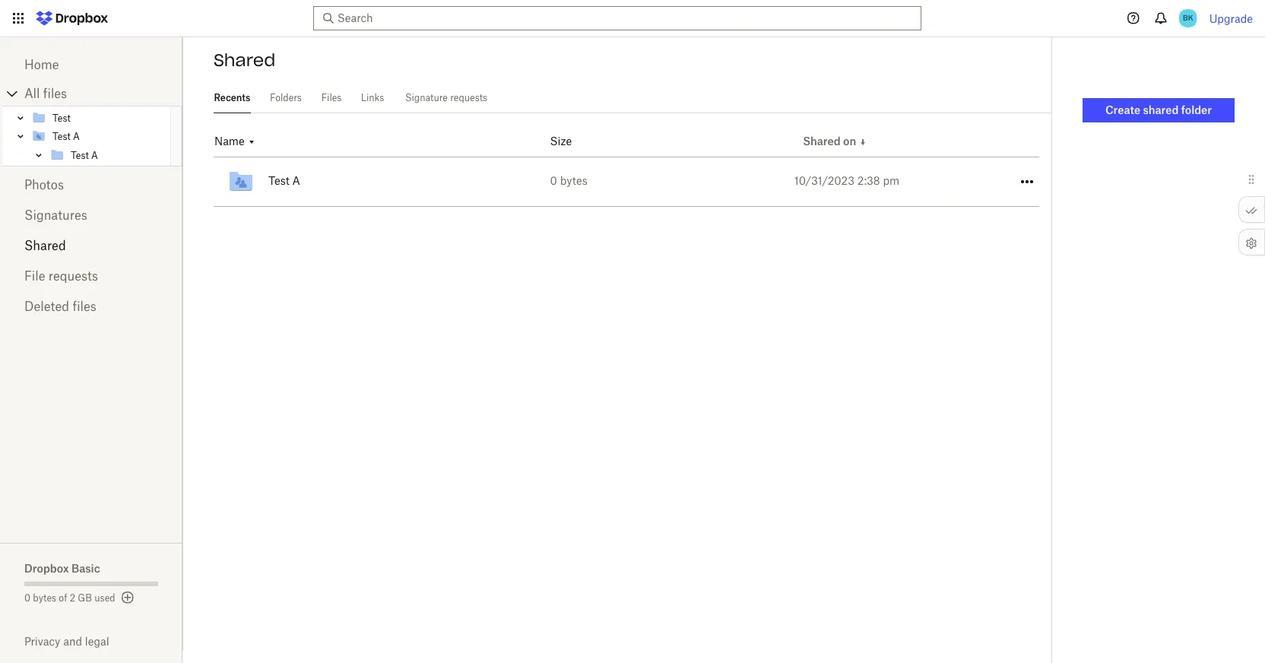 Task type: locate. For each thing, give the bounding box(es) containing it.
name button
[[215, 135, 256, 149]]

0 horizontal spatial files
[[43, 86, 67, 101]]

requests
[[451, 92, 488, 103], [49, 269, 98, 284]]

1 horizontal spatial 0
[[550, 174, 558, 187]]

1 horizontal spatial shared
[[214, 49, 276, 71]]

1 horizontal spatial files
[[73, 299, 96, 314]]

files right all
[[43, 86, 67, 101]]

bytes for 0 bytes of 2 gb used
[[33, 593, 56, 604]]

template stateless image right name
[[247, 138, 256, 147]]

a
[[73, 130, 80, 142], [91, 149, 98, 161], [293, 174, 300, 187]]

0 horizontal spatial bytes
[[33, 593, 56, 604]]

test a image
[[226, 167, 256, 197]]

files for deleted files
[[73, 299, 96, 314]]

shared on button
[[803, 135, 868, 149]]

test a down test link
[[52, 130, 80, 142]]

bk
[[1184, 13, 1194, 23]]

1 vertical spatial test a
[[71, 149, 98, 161]]

all files tree
[[2, 81, 183, 167]]

1 horizontal spatial bytes
[[561, 174, 588, 187]]

all
[[24, 86, 40, 101]]

1 horizontal spatial requests
[[451, 92, 488, 103]]

0 vertical spatial 0
[[550, 174, 558, 187]]

Search in folder "Dropbox" text field
[[338, 10, 894, 27]]

template stateless image right on
[[859, 138, 868, 147]]

links link
[[361, 83, 385, 111]]

shared
[[1144, 103, 1179, 116]]

2:38
[[858, 174, 881, 187]]

template stateless image inside shared on popup button
[[859, 138, 868, 147]]

test right test a 'icon'
[[269, 174, 290, 187]]

shared left on
[[803, 135, 841, 148]]

files inside 'tree'
[[43, 86, 67, 101]]

size
[[550, 135, 572, 148]]

files
[[43, 86, 67, 101], [73, 299, 96, 314]]

0 vertical spatial bytes
[[561, 174, 588, 187]]

bytes left of
[[33, 593, 56, 604]]

test a
[[52, 130, 80, 142], [71, 149, 98, 161], [269, 174, 300, 187]]

recents link
[[214, 83, 251, 111]]

bytes down size
[[561, 174, 588, 187]]

dropbox
[[24, 562, 69, 575]]

privacy
[[24, 635, 60, 648]]

0 horizontal spatial a
[[73, 130, 80, 142]]

file
[[24, 269, 45, 284]]

2 vertical spatial a
[[293, 174, 300, 187]]

tab list containing recents
[[214, 83, 1052, 113]]

template stateless image
[[859, 138, 868, 147], [247, 138, 256, 147]]

1 vertical spatial bytes
[[33, 593, 56, 604]]

test
[[52, 112, 71, 124], [52, 130, 71, 142], [71, 149, 89, 161], [269, 174, 290, 187]]

0 vertical spatial shared
[[214, 49, 276, 71]]

requests for signature requests
[[451, 92, 488, 103]]

requests up deleted files
[[49, 269, 98, 284]]

files down file requests link
[[73, 299, 96, 314]]

files
[[322, 92, 342, 103]]

shared inside shared link
[[24, 238, 66, 253]]

0 horizontal spatial 0
[[24, 593, 30, 604]]

used
[[95, 593, 115, 604]]

0 vertical spatial files
[[43, 86, 67, 101]]

home
[[24, 57, 59, 72]]

name
[[215, 135, 245, 148]]

2 template stateless image from the left
[[247, 138, 256, 147]]

1 vertical spatial a
[[91, 149, 98, 161]]

0 horizontal spatial requests
[[49, 269, 98, 284]]

group
[[2, 106, 183, 167]]

0 down dropbox on the left bottom of the page
[[24, 593, 30, 604]]

create shared folder button
[[1083, 98, 1235, 122]]

test link
[[31, 109, 168, 127]]

create shared folder
[[1106, 103, 1213, 116]]

dropbox logo - go to the homepage image
[[30, 6, 113, 30]]

folders link
[[269, 83, 303, 111]]

a up the "photos" link
[[91, 149, 98, 161]]

2 horizontal spatial a
[[293, 174, 300, 187]]

1 horizontal spatial a
[[91, 149, 98, 161]]

2
[[70, 593, 75, 604]]

test a up the "photos" link
[[71, 149, 98, 161]]

0 down size
[[550, 174, 558, 187]]

1 horizontal spatial template stateless image
[[859, 138, 868, 147]]

global header element
[[0, 0, 1266, 37]]

1 vertical spatial files
[[73, 299, 96, 314]]

test down test link
[[52, 130, 71, 142]]

template stateless image inside name dropdown button
[[247, 138, 256, 147]]

0 vertical spatial requests
[[451, 92, 488, 103]]

2 vertical spatial shared
[[24, 238, 66, 253]]

2 horizontal spatial shared
[[803, 135, 841, 148]]

a down test link
[[73, 130, 80, 142]]

0 for 0 bytes
[[550, 174, 558, 187]]

1 vertical spatial requests
[[49, 269, 98, 284]]

template stateless image for name
[[247, 138, 256, 147]]

requests right signature
[[451, 92, 488, 103]]

0 horizontal spatial template stateless image
[[247, 138, 256, 147]]

shared on
[[803, 135, 857, 148]]

bytes
[[561, 174, 588, 187], [33, 593, 56, 604]]

folders
[[270, 92, 302, 103]]

signatures
[[24, 208, 87, 223]]

test a right test a 'icon'
[[269, 174, 300, 187]]

bk button
[[1177, 6, 1201, 30]]

0 horizontal spatial shared
[[24, 238, 66, 253]]

tab list
[[214, 83, 1052, 113]]

1 vertical spatial shared
[[803, 135, 841, 148]]

test up the "photos" link
[[71, 149, 89, 161]]

signatures link
[[24, 200, 158, 231]]

test a link
[[31, 127, 168, 145], [49, 146, 168, 164], [226, 157, 589, 206]]

shared up file
[[24, 238, 66, 253]]

1 vertical spatial 0
[[24, 593, 30, 604]]

template stateless image for shared on
[[859, 138, 868, 147]]

1 template stateless image from the left
[[859, 138, 868, 147]]

0 bytes
[[550, 174, 588, 187]]

shared up recents link
[[214, 49, 276, 71]]

10/31/2023 2:38 pm
[[795, 174, 900, 187]]

shared
[[214, 49, 276, 71], [803, 135, 841, 148], [24, 238, 66, 253]]

a right test a 'icon'
[[293, 174, 300, 187]]

0
[[550, 174, 558, 187], [24, 593, 30, 604]]

10/31/2023
[[795, 174, 855, 187]]



Task type: vqa. For each thing, say whether or not it's contained in the screenshot.
leftmost PNG
no



Task type: describe. For each thing, give the bounding box(es) containing it.
2 vertical spatial test a
[[269, 174, 300, 187]]

recents
[[214, 92, 251, 103]]

get more space image
[[118, 589, 137, 607]]

0 bytes of 2 gb used
[[24, 593, 115, 604]]

0 vertical spatial test a
[[52, 130, 80, 142]]

create
[[1106, 103, 1141, 116]]

and
[[63, 635, 82, 648]]

photos
[[24, 177, 64, 192]]

shared link
[[24, 231, 158, 261]]

file requests link
[[24, 261, 158, 291]]

photos link
[[24, 170, 158, 200]]

test down all files
[[52, 112, 71, 124]]

all files
[[24, 86, 67, 101]]

all files link
[[24, 81, 183, 106]]

pm
[[884, 174, 900, 187]]

legal
[[85, 635, 109, 648]]

size button
[[550, 135, 572, 148]]

folder
[[1182, 103, 1213, 116]]

upgrade
[[1210, 12, 1254, 25]]

files link
[[321, 83, 342, 111]]

links
[[361, 92, 384, 103]]

signature
[[405, 92, 448, 103]]

deleted
[[24, 299, 69, 314]]

gb
[[78, 593, 92, 604]]

requests for file requests
[[49, 269, 98, 284]]

basic
[[72, 562, 100, 575]]

privacy and legal
[[24, 635, 109, 648]]

dropbox basic
[[24, 562, 100, 575]]

0 for 0 bytes of 2 gb used
[[24, 593, 30, 604]]

on
[[844, 135, 857, 148]]

signature requests link
[[403, 83, 490, 111]]

deleted files link
[[24, 291, 158, 322]]

home link
[[24, 49, 158, 80]]

file requests
[[24, 269, 98, 284]]

deleted files
[[24, 299, 96, 314]]

of
[[59, 593, 67, 604]]

0 vertical spatial a
[[73, 130, 80, 142]]

files for all files
[[43, 86, 67, 101]]

privacy and legal link
[[24, 635, 183, 648]]

upgrade link
[[1210, 12, 1254, 25]]

signature requests
[[405, 92, 488, 103]]

group containing test
[[2, 106, 183, 167]]

bytes for 0 bytes
[[561, 174, 588, 187]]

more actions image
[[1019, 173, 1037, 191]]

shared inside shared on popup button
[[803, 135, 841, 148]]



